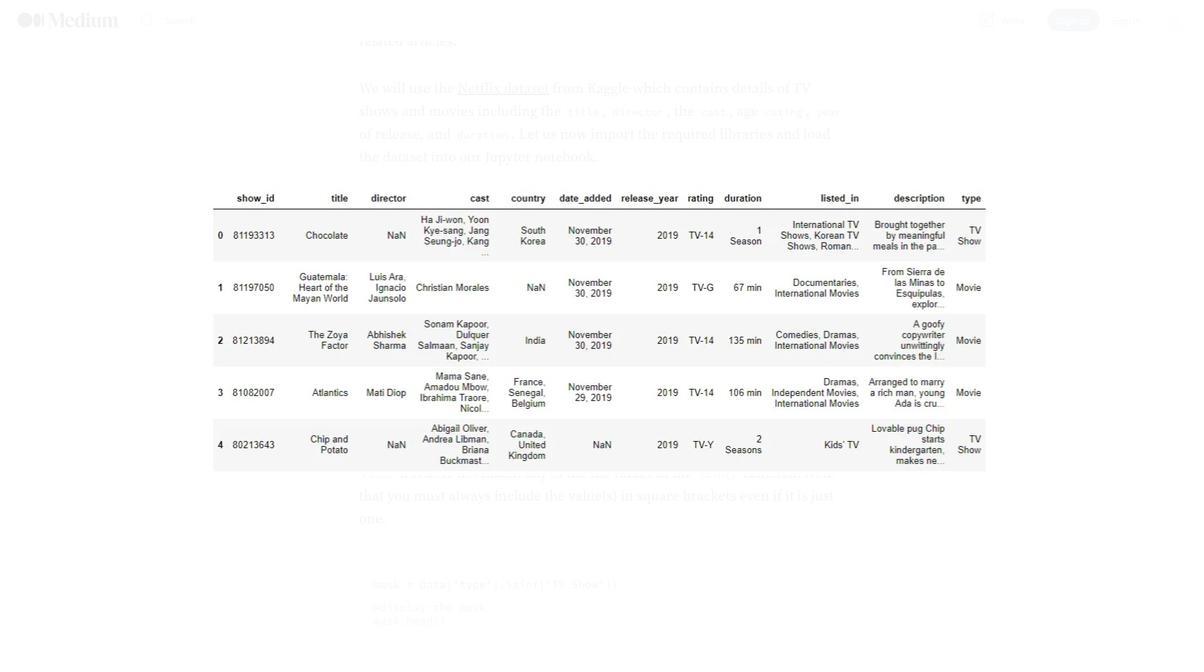 Task type: describe. For each thing, give the bounding box(es) containing it.
the down here,
[[359, 419, 380, 437]]

0 vertical spatial match
[[473, 367, 515, 386]]

function.
[[744, 465, 802, 483]]

the inside function. note that you must always include the value(s) in square brackets even if it is just one.
[[545, 488, 565, 505]]

which inside from kaggle which contains details of tv shows and movies including the
[[633, 80, 672, 98]]

is
[[798, 488, 808, 505]]

if inside true for every element in the column that exactly matches or false if it does not match any of the list values in the isin()
[[400, 465, 409, 483]]

column.
[[697, 396, 750, 414]]

isin()
[[699, 467, 737, 480]]

matches
[[736, 442, 789, 460]]

list
[[591, 465, 610, 483]]

write link
[[978, 11, 1025, 29]]

of inside here, we want to filter by the contents of a particular column. we will use the
[[604, 396, 617, 414]]

mask inside #display the mask mask.head()
[[459, 600, 486, 614]]

function
[[584, 419, 638, 437]]

here, we want to filter by the contents of a particular column. we will use the
[[359, 396, 824, 437]]

3 , from the left
[[729, 103, 734, 121]]

by inside here, we want to filter by the contents of a particular column. we will use the
[[504, 396, 519, 414]]

we inside here, we want to filter by the contents of a particular column. we will use the
[[752, 396, 772, 414]]

functions
[[407, 0, 467, 5]]

#display the mask mask.head()
[[373, 600, 486, 628]]

including inside the functions which use more code and are confusing to many people including myself. however, i will explain the code and include links to related articles.
[[359, 10, 419, 28]]

use for the
[[409, 80, 431, 98]]

people
[[779, 0, 822, 5]]

details
[[732, 80, 774, 98]]

in inside function. note that you must always include the value(s) in square brackets even if it is just one.
[[621, 488, 634, 505]]

title
[[568, 105, 600, 119]]

1 , from the left
[[602, 103, 607, 121]]

series.isin([list_of_values]
[[386, 421, 565, 435]]

jupyter
[[485, 149, 531, 167]]

must
[[414, 488, 446, 505]]

we
[[398, 396, 415, 414]]

sign up link
[[1048, 9, 1100, 31]]

up
[[1079, 14, 1091, 26]]

0 horizontal spatial import
[[373, 215, 413, 230]]

include inside the functions which use more code and are confusing to many people including myself. however, i will explain the code and include links to related articles.
[[704, 10, 752, 28]]

pd
[[486, 215, 499, 230]]

data.head()
[[373, 261, 446, 276]]

data['type'].isin(['tv
[[420, 577, 565, 592]]

2 , from the left
[[667, 103, 671, 121]]

filter
[[371, 367, 406, 386]]

write
[[1001, 14, 1025, 26]]

related
[[359, 33, 403, 51]]

will inside the functions which use more code and are confusing to many people including myself. however, i will explain the code and include links to related articles.
[[543, 10, 567, 28]]

4 , from the left
[[806, 103, 810, 121]]

sign for sign in
[[1112, 14, 1132, 26]]

our
[[460, 149, 482, 167]]

let
[[519, 126, 539, 144]]

. let us now import the required libraries and load the dataset into our jupyter notebook.
[[359, 126, 831, 167]]

the inside #display the mask mask.head()
[[433, 600, 453, 614]]

sign in
[[1112, 14, 1142, 26]]

you
[[387, 488, 410, 505]]

now
[[560, 126, 588, 144]]

the inside title , director , the cast , age rating , year of release, and duration
[[674, 103, 695, 121]]

column inside true for every element in the column that exactly matches or false if it does not match any of the list values in the isin()
[[611, 442, 659, 460]]

release,
[[375, 126, 424, 144]]

sign in link
[[1112, 14, 1142, 26]]

director
[[613, 105, 664, 119]]

and down confusing
[[677, 10, 701, 28]]

and left are
[[607, 0, 631, 5]]

1 vertical spatial code
[[644, 10, 674, 28]]

0 vertical spatial column
[[636, 367, 685, 386]]

true
[[421, 444, 447, 458]]

mask = data['type'].isin(['tv show'])
[[373, 577, 618, 592]]

into
[[431, 149, 456, 167]]

rows
[[409, 367, 440, 386]]

us
[[543, 126, 557, 144]]

which inside the functions which use more code and are confusing to many people including myself. however, i will explain the code and include links to related articles.
[[470, 0, 509, 5]]

of inside from kaggle which contains details of tv shows and movies including the
[[778, 80, 790, 98]]

in up the 'square'
[[656, 465, 669, 483]]

#display
[[373, 600, 426, 614]]

a left given
[[517, 367, 525, 386]]

1.
[[359, 367, 369, 386]]

the
[[531, 330, 548, 342]]

the down '1. filter rows that match a given string in a column'
[[522, 396, 543, 414]]

here,
[[359, 396, 394, 414]]

false
[[362, 467, 394, 480]]

just
[[811, 488, 834, 505]]

from inside from kaggle which contains details of tv shows and movies including the
[[553, 80, 584, 98]]

of inside true for every element in the column that exactly matches or false if it does not match any of the list values in the isin()
[[551, 465, 564, 483]]

from inside function from pandas which returns a 'mask' of
[[641, 419, 673, 437]]

element
[[516, 442, 568, 460]]

values
[[613, 465, 653, 483]]

kaggle
[[587, 80, 630, 98]]

for
[[456, 442, 475, 460]]

tv
[[793, 80, 811, 98]]

cast
[[701, 105, 727, 119]]

shows
[[359, 103, 398, 121]]

required
[[662, 126, 717, 144]]

one.
[[359, 510, 387, 528]]

links
[[755, 10, 786, 28]]

notebook.
[[535, 149, 598, 167]]

of inside title , director , the cast , age rating , year of release, and duration
[[359, 126, 372, 144]]

movies
[[429, 103, 474, 121]]

if inside function. note that you must always include the value(s) in square brackets even if it is just one.
[[773, 488, 782, 505]]

1 horizontal spatial dataset
[[504, 80, 549, 98]]

articles.
[[407, 33, 457, 51]]

mask.head()
[[373, 614, 446, 628]]

0 horizontal spatial will
[[382, 80, 406, 98]]

duration
[[457, 128, 509, 142]]

square
[[637, 488, 680, 505]]

it inside function. note that you must always include the value(s) in square brackets even if it is just one.
[[786, 488, 795, 505]]

string
[[567, 367, 608, 386]]



Task type: locate. For each thing, give the bounding box(es) containing it.
will down more
[[543, 10, 567, 28]]

i
[[535, 10, 540, 28]]

does
[[425, 465, 454, 483]]

0 horizontal spatial to
[[453, 396, 465, 414]]

and up into
[[427, 126, 451, 144]]

including
[[359, 10, 419, 28], [478, 103, 538, 121]]

1 vertical spatial will
[[382, 80, 406, 98]]

a inside here, we want to filter by the contents of a particular column. we will use the
[[620, 396, 627, 414]]

the netflix dataframe by author
[[531, 330, 674, 342]]

= up data.head()
[[407, 238, 413, 253]]

netflix
[[458, 80, 501, 98]]

including up 'related'
[[359, 10, 419, 28]]

1 vertical spatial from
[[641, 419, 673, 437]]

rating
[[765, 105, 803, 119]]

the up list
[[587, 442, 608, 460]]

of down shows
[[359, 126, 372, 144]]

explain
[[570, 10, 617, 28]]

the inside the functions which use more code and are confusing to many people including myself. however, i will explain the code and include links to related articles.
[[620, 10, 641, 28]]

and up release,
[[402, 103, 426, 121]]

it inside true for every element in the column that exactly matches or false if it does not match any of the list values in the isin()
[[413, 465, 421, 483]]

match up filter
[[473, 367, 515, 386]]

2 vertical spatial which
[[725, 419, 763, 437]]

the down director in the top of the page
[[638, 126, 659, 144]]

0 horizontal spatial use
[[409, 80, 431, 98]]

that inside function. note that you must always include the value(s) in square brackets even if it is just one.
[[359, 488, 384, 505]]

0 vertical spatial dataset
[[504, 80, 549, 98]]

1 vertical spatial that
[[663, 442, 688, 460]]

1 vertical spatial we
[[752, 396, 772, 414]]

exactly
[[691, 442, 733, 460]]

mask
[[373, 577, 400, 592], [459, 600, 486, 614]]

including down netflix dataset link
[[478, 103, 538, 121]]

of left tv
[[778, 80, 790, 98]]

0 vertical spatial from
[[553, 80, 584, 98]]

a
[[517, 367, 525, 386], [625, 367, 633, 386], [620, 396, 627, 414], [817, 419, 824, 437]]

to left many
[[724, 0, 737, 5]]

in down ')'
[[571, 442, 584, 460]]

the down any
[[545, 488, 565, 505]]

0 vertical spatial use
[[512, 0, 534, 5]]

2 vertical spatial will
[[776, 396, 799, 414]]

of left true
[[402, 442, 415, 460]]

dialog
[[0, 0, 1205, 662]]

0 horizontal spatial dataset
[[383, 149, 428, 167]]

0 vertical spatial will
[[543, 10, 567, 28]]

function. note that you must always include the value(s) in square brackets even if it is just one.
[[359, 465, 835, 528]]

1 horizontal spatial will
[[543, 10, 567, 28]]

year
[[816, 105, 842, 119]]

match down every
[[482, 465, 522, 483]]

1 vertical spatial =
[[407, 577, 413, 592]]

1 horizontal spatial use
[[512, 0, 534, 5]]

every
[[478, 442, 513, 460]]

of up function
[[604, 396, 617, 414]]

netflix
[[550, 330, 578, 342]]

0 horizontal spatial mask
[[373, 577, 400, 592]]

the up movies at the left of the page
[[434, 80, 455, 98]]

pandas
[[420, 215, 459, 230]]

1 = from the top
[[407, 238, 413, 253]]

0 horizontal spatial that
[[359, 488, 384, 505]]

'mask'
[[359, 442, 399, 460]]

, up required
[[667, 103, 671, 121]]

column up 'particular'
[[636, 367, 685, 386]]

more
[[537, 0, 571, 5]]

in down 'values'
[[621, 488, 634, 505]]

=
[[407, 238, 413, 253], [407, 577, 413, 592]]

sign
[[1057, 14, 1077, 26], [1112, 14, 1132, 26]]

we will use the netflix dataset
[[359, 80, 549, 98]]

1 vertical spatial import
[[373, 215, 413, 230]]

and inside ". let us now import the required libraries and load the dataset into our jupyter notebook."
[[776, 126, 800, 144]]

2 horizontal spatial to
[[789, 10, 801, 28]]

2 vertical spatial that
[[359, 488, 384, 505]]

include inside function. note that you must always include the value(s) in square brackets even if it is just one.
[[494, 488, 542, 505]]

column
[[636, 367, 685, 386], [611, 442, 659, 460]]

that inside true for every element in the column that exactly matches or false if it does not match any of the list values in the isin()
[[663, 442, 688, 460]]

1 vertical spatial including
[[478, 103, 538, 121]]

2 = from the top
[[407, 577, 413, 592]]

libraries
[[720, 126, 773, 144]]

by left author on the right
[[631, 330, 642, 342]]

from down 'particular'
[[641, 419, 673, 437]]

we up returns
[[752, 396, 772, 414]]

1 horizontal spatial that
[[443, 367, 470, 386]]

which
[[470, 0, 509, 5], [633, 80, 672, 98], [725, 419, 763, 437]]

any
[[525, 465, 548, 483]]

1 horizontal spatial include
[[704, 10, 752, 28]]

1 horizontal spatial by
[[631, 330, 642, 342]]

0 horizontal spatial by
[[504, 396, 519, 414]]

1 horizontal spatial import
[[591, 126, 635, 144]]

will inside here, we want to filter by the contents of a particular column. we will use the
[[776, 396, 799, 414]]

a right returns
[[817, 419, 824, 437]]

1 vertical spatial column
[[611, 442, 659, 460]]

2 horizontal spatial will
[[776, 396, 799, 414]]

0 horizontal spatial from
[[553, 80, 584, 98]]

mask up #display
[[373, 577, 400, 592]]

in right up
[[1134, 14, 1142, 26]]

1. filter rows that match a given string in a column
[[359, 367, 685, 386]]

2 vertical spatial use
[[803, 396, 824, 414]]

by
[[631, 330, 642, 342], [504, 396, 519, 414]]

will up shows
[[382, 80, 406, 98]]

= for mask
[[407, 577, 413, 592]]

1 vertical spatial use
[[409, 80, 431, 98]]

mask down data['type'].isin(['tv
[[459, 600, 486, 614]]

use inside the functions which use more code and are confusing to many people including myself. however, i will explain the code and include links to related articles.
[[512, 0, 534, 5]]

will up returns
[[776, 396, 799, 414]]

include down many
[[704, 10, 752, 28]]

the down release,
[[359, 149, 380, 167]]

however,
[[472, 10, 531, 28]]

a right string
[[625, 367, 633, 386]]

1 vertical spatial if
[[773, 488, 782, 505]]

pd.read_csv('netflix_titles_nov_2019.csv')
[[420, 238, 698, 253]]

use up however,
[[512, 0, 534, 5]]

if up you
[[400, 465, 409, 483]]

0 vertical spatial by
[[631, 330, 642, 342]]

0 vertical spatial include
[[704, 10, 752, 28]]

the inside from kaggle which contains details of tv shows and movies including the
[[541, 103, 562, 121]]

and inside title , director , the cast , age rating , year of release, and duration
[[427, 126, 451, 144]]

value(s)
[[569, 488, 618, 505]]

,
[[602, 103, 607, 121], [667, 103, 671, 121], [729, 103, 734, 121], [806, 103, 810, 121]]

1 vertical spatial to
[[789, 10, 801, 28]]

include
[[704, 10, 752, 28], [494, 488, 542, 505]]

code down are
[[644, 10, 674, 28]]

1 vertical spatial dataset
[[383, 149, 428, 167]]

1 vertical spatial include
[[494, 488, 542, 505]]

the up required
[[674, 103, 695, 121]]

brackets
[[683, 488, 737, 505]]

0 vertical spatial it
[[413, 465, 421, 483]]

data
[[373, 238, 400, 253]]

2 sign from the left
[[1112, 14, 1132, 26]]

and
[[607, 0, 631, 5], [677, 10, 701, 28], [402, 103, 426, 121], [427, 126, 451, 144], [776, 126, 800, 144]]

contains
[[675, 80, 729, 98]]

always
[[449, 488, 491, 505]]

filter
[[469, 396, 500, 414]]

and inside from kaggle which contains details of tv shows and movies including the
[[402, 103, 426, 121]]

dataframe
[[580, 330, 629, 342]]

2 vertical spatial to
[[453, 396, 465, 414]]

many
[[740, 0, 776, 5]]

2 horizontal spatial that
[[663, 442, 688, 460]]

note
[[805, 465, 835, 483]]

homepage image
[[17, 12, 119, 28]]

which inside function from pandas which returns a 'mask' of
[[725, 419, 763, 437]]

1 vertical spatial which
[[633, 80, 672, 98]]

1 vertical spatial by
[[504, 396, 519, 414]]

0 horizontal spatial which
[[470, 0, 509, 5]]

0 vertical spatial =
[[407, 238, 413, 253]]

from kaggle which contains details of tv shows and movies including the
[[359, 80, 811, 121]]

true for every element in the column that exactly matches or false if it does not match any of the list values in the isin()
[[362, 442, 807, 483]]

function from pandas which returns a 'mask' of
[[359, 419, 824, 460]]

the left list
[[567, 465, 587, 483]]

1 vertical spatial mask
[[459, 600, 486, 614]]

code up explain in the top of the page
[[574, 0, 604, 5]]

use for more
[[512, 0, 534, 5]]

to right want
[[453, 396, 465, 414]]

write image
[[978, 11, 996, 29]]

of inside function from pandas which returns a 'mask' of
[[402, 442, 415, 460]]

1 sign from the left
[[1057, 14, 1077, 26]]

1 horizontal spatial it
[[786, 488, 795, 505]]

that down 'pandas'
[[663, 442, 688, 460]]

which up director in the top of the page
[[633, 80, 672, 98]]

0 vertical spatial we
[[359, 80, 379, 98]]

it left 'does'
[[413, 465, 421, 483]]

the up us
[[541, 103, 562, 121]]

import pandas as pd
[[373, 215, 499, 230]]

0 vertical spatial mask
[[373, 577, 400, 592]]

that
[[443, 367, 470, 386], [663, 442, 688, 460], [359, 488, 384, 505]]

1 vertical spatial match
[[482, 465, 522, 483]]

the right #display
[[433, 600, 453, 614]]

sign right up
[[1112, 14, 1132, 26]]

in right string
[[610, 367, 623, 386]]

series.isin([list_of_values] )
[[386, 421, 578, 435]]

the up the 'square'
[[672, 465, 693, 483]]

2 horizontal spatial which
[[725, 419, 763, 437]]

.
[[511, 126, 516, 144]]

not
[[457, 465, 478, 483]]

, left the age
[[729, 103, 734, 121]]

1 horizontal spatial code
[[644, 10, 674, 28]]

1 vertical spatial it
[[786, 488, 795, 505]]

including inside from kaggle which contains details of tv shows and movies including the
[[478, 103, 538, 121]]

data = pd.read_csv('netflix_titles_nov_2019.csv')
[[373, 238, 698, 253]]

2 horizontal spatial use
[[803, 396, 824, 414]]

import down director in the top of the page
[[591, 126, 635, 144]]

it
[[413, 465, 421, 483], [786, 488, 795, 505]]

0 vertical spatial code
[[574, 0, 604, 5]]

0 horizontal spatial code
[[574, 0, 604, 5]]

of right any
[[551, 465, 564, 483]]

0 vertical spatial if
[[400, 465, 409, 483]]

given
[[528, 367, 564, 386]]

1 horizontal spatial including
[[478, 103, 538, 121]]

by right filter
[[504, 396, 519, 414]]

and down rating
[[776, 126, 800, 144]]

0 horizontal spatial it
[[413, 465, 421, 483]]

a up function
[[620, 396, 627, 414]]

show'])
[[572, 577, 618, 592]]

1 horizontal spatial to
[[724, 0, 737, 5]]

include down any
[[494, 488, 542, 505]]

1 horizontal spatial mask
[[459, 600, 486, 614]]

it left is at the bottom of page
[[786, 488, 795, 505]]

sign left up
[[1057, 14, 1077, 26]]

even
[[740, 488, 770, 505]]

0 vertical spatial that
[[443, 367, 470, 386]]

from up title
[[553, 80, 584, 98]]

title , director , the cast , age rating , year of release, and duration
[[359, 103, 842, 144]]

dataset inside ". let us now import the required libraries and load the dataset into our jupyter notebook."
[[383, 149, 428, 167]]

import up data
[[373, 215, 413, 230]]

if right even on the bottom
[[773, 488, 782, 505]]

import inside ". let us now import the required libraries and load the dataset into our jupyter notebook."
[[591, 126, 635, 144]]

0 horizontal spatial if
[[400, 465, 409, 483]]

to down people
[[789, 10, 801, 28]]

0 horizontal spatial we
[[359, 80, 379, 98]]

, right title
[[602, 103, 607, 121]]

that right rows
[[443, 367, 470, 386]]

functions which use more code and are confusing to many people including myself. however, i will explain the code and include links to related articles.
[[359, 0, 822, 51]]

the down are
[[620, 10, 641, 28]]

which up matches
[[725, 419, 763, 437]]

contents
[[546, 396, 601, 414]]

are
[[635, 0, 655, 5]]

particular
[[631, 396, 694, 414]]

1 horizontal spatial we
[[752, 396, 772, 414]]

we up shows
[[359, 80, 379, 98]]

1 horizontal spatial from
[[641, 419, 673, 437]]

sign for sign up
[[1057, 14, 1077, 26]]

dataset
[[504, 80, 549, 98], [383, 149, 428, 167]]

a inside function from pandas which returns a 'mask' of
[[817, 419, 824, 437]]

= for data
[[407, 238, 413, 253]]

0 vertical spatial which
[[470, 0, 509, 5]]

to
[[724, 0, 737, 5], [789, 10, 801, 28], [453, 396, 465, 414]]

returns
[[767, 419, 813, 437]]

which up however,
[[470, 0, 509, 5]]

1 horizontal spatial which
[[633, 80, 672, 98]]

author
[[644, 330, 674, 342]]

0 vertical spatial including
[[359, 10, 419, 28]]

netflix dataset link
[[458, 80, 549, 98]]

dataset down release,
[[383, 149, 428, 167]]

0 horizontal spatial including
[[359, 10, 419, 28]]

or
[[793, 442, 807, 460]]

1 horizontal spatial sign
[[1112, 14, 1132, 26]]

of
[[778, 80, 790, 98], [359, 126, 372, 144], [604, 396, 617, 414], [402, 442, 415, 460], [551, 465, 564, 483]]

0 vertical spatial import
[[591, 126, 635, 144]]

= up #display
[[407, 577, 413, 592]]

match inside true for every element in the column that exactly matches or false if it does not match any of the list values in the isin()
[[482, 465, 522, 483]]

0 vertical spatial to
[[724, 0, 737, 5]]

that up one.
[[359, 488, 384, 505]]

use up returns
[[803, 396, 824, 414]]

dataset up let
[[504, 80, 549, 98]]

column up 'values'
[[611, 442, 659, 460]]

0 horizontal spatial sign
[[1057, 14, 1077, 26]]

, left the year
[[806, 103, 810, 121]]

use inside here, we want to filter by the contents of a particular column. we will use the
[[803, 396, 824, 414]]

want
[[419, 396, 450, 414]]

use up movies at the left of the page
[[409, 80, 431, 98]]

to inside here, we want to filter by the contents of a particular column. we will use the
[[453, 396, 465, 414]]

sign up
[[1057, 14, 1091, 26]]

in
[[1134, 14, 1142, 26], [610, 367, 623, 386], [571, 442, 584, 460], [656, 465, 669, 483], [621, 488, 634, 505]]

0 horizontal spatial include
[[494, 488, 542, 505]]

1 horizontal spatial if
[[773, 488, 782, 505]]



Task type: vqa. For each thing, say whether or not it's contained in the screenshot.
topmost cup
no



